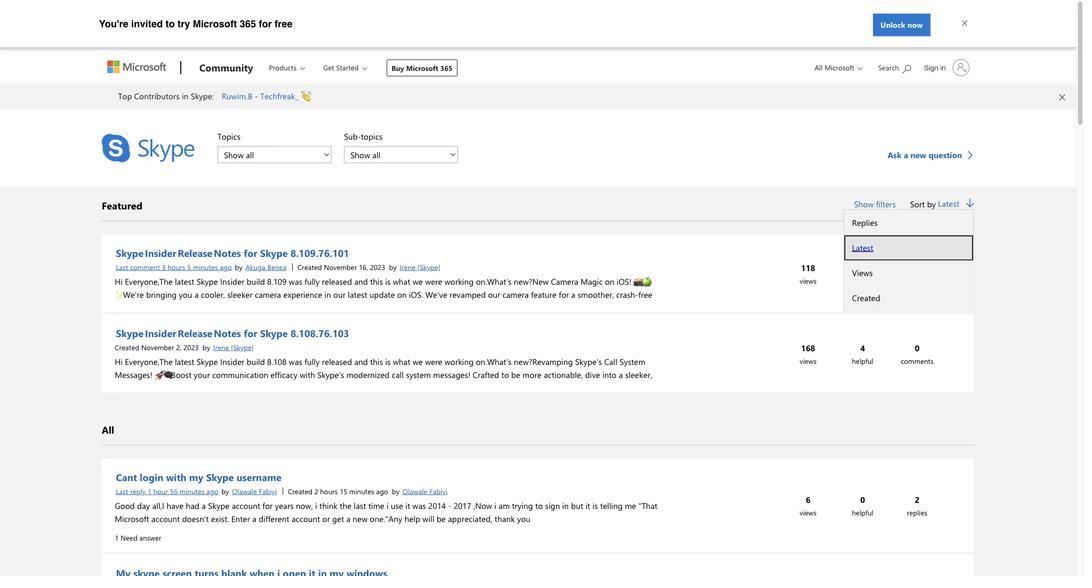 Task type: locate. For each thing, give the bounding box(es) containing it.
account down all,i at the left bottom of page
[[151, 513, 180, 524]]

0 vertical spatial free
[[275, 18, 293, 29]]

2 horizontal spatial 1
[[861, 262, 865, 273]]

cant login with my skype username last reply 1 hour 56 minutes ago by olawale fabiyi | created 2 hours 15 minutes ago                  by olawale fabiyi good day all,i have had a skype account for years now, i think the last time i use it was 2014 - 2017 ,now i am trying to sign in but it is telling me "that microsoft account doesn't exist. enter a different account or get a new one."any help will be appreciated, thank you
[[115, 471, 658, 524]]

1 calls from the left
[[505, 382, 522, 393]]

2 working from the top
[[445, 356, 474, 367]]

1 horizontal spatial [skype]
[[418, 262, 441, 272]]

0 vertical spatial messages
[[397, 382, 432, 393]]

1 vertical spatial november
[[141, 342, 174, 352]]

intuitive
[[115, 382, 144, 393]]

irene down skype insider release notes for skype 8.108.76.103 link
[[213, 342, 229, 352]]

1 horizontal spatial new
[[911, 149, 927, 160]]

1 horizontal spatial all
[[815, 63, 823, 72]]

[skype]
[[418, 262, 441, 272], [231, 342, 254, 352]]

365
[[240, 18, 256, 29], [441, 63, 453, 73]]

community link
[[194, 53, 259, 83]]

microsoft
[[193, 18, 237, 29], [825, 63, 855, 72], [406, 63, 439, 73], [115, 513, 149, 524]]

2 olawale fabiyi link from the left
[[402, 485, 449, 497]]

all for all
[[102, 423, 114, 436]]

latest left the sort ascending icon
[[939, 198, 960, 209]]

0 horizontal spatial new
[[353, 513, 368, 524]]

8.108.76.103
[[291, 327, 349, 340]]

for inside cant login with my skype username last reply 1 hour 56 minutes ago by olawale fabiyi | created 2 hours 15 minutes ago                  by olawale fabiyi good day all,i have had a skype account for years now, i think the last time i use it was 2014 - 2017 ,now i am trying to sign in but it is telling me "that microsoft account doesn't exist. enter a different account or get a new one."any help will be appreciated, thank you
[[263, 500, 273, 511]]

hi inside skype insider release notes for skype 8.108.76.103 created november 2, 2023              by irene [skype] hi everyone,the latest skype insider build 8.108 was fully released and this is what we were working on.what's new?revamping skype's call system messages! 🚀🗨️boost your communication efficacy with skype's modernized call system messages! crafted to be more actionable, dive into a sleeker, intuitive skype! 🌟 📞 crystal clear calls: with a range of refreshed call system messages ui - from incoming calls to finished calls - navigate your call experiences with ease.📌 distinct actions: from missed calls to declined ones, call system messages now come with actionabl
[[115, 356, 123, 367]]

microsoft right try
[[193, 18, 237, 29]]

fully
[[305, 276, 320, 287], [305, 356, 320, 367]]

1 vertical spatial irene
[[213, 342, 229, 352]]

messages!
[[115, 369, 152, 380]]

2 our from the left
[[488, 289, 501, 300]]

hours left 5
[[168, 262, 185, 272]]

is up modernized
[[385, 356, 391, 367]]

free up products
[[275, 18, 293, 29]]

is inside skype insider release notes for skype 8.108.76.103 created november 2, 2023              by irene [skype] hi everyone,the latest skype insider build 8.108 was fully released and this is what we were working on.what's new?revamping skype's call system messages! 🚀🗨️boost your communication efficacy with skype's modernized call system messages! crafted to be more actionable, dive into a sleeker, intuitive skype! 🌟 📞 crystal clear calls: with a range of refreshed call system messages ui - from incoming calls to finished calls - navigate your call experiences with ease.📌 distinct actions: from missed calls to declined ones, call system messages now come with actionabl
[[385, 356, 391, 367]]

and down the smoother, in the bottom right of the page
[[596, 302, 610, 313]]

1 horizontal spatial the
[[515, 315, 527, 326]]

latest inside skype insider release notes for skype 8.108.76.103 created november 2, 2023              by irene [skype] hi everyone,the latest skype insider build 8.108 was fully released and this is what we were working on.what's new?revamping skype's call system messages! 🚀🗨️boost your communication efficacy with skype's modernized call system messages! crafted to be more actionable, dive into a sleeker, intuitive skype! 🌟 📞 crystal clear calls: with a range of refreshed call system messages ui - from incoming calls to finished calls - navigate your call experiences with ease.📌 distinct actions: from missed calls to declined ones, call system messages now come with actionabl
[[175, 356, 194, 367]]

call
[[604, 356, 618, 367]]

0 vertical spatial latest
[[939, 198, 960, 209]]

1 vertical spatial insider
[[220, 356, 245, 367]]

0 vertical spatial new
[[911, 149, 927, 160]]

0 vertical spatial were
[[425, 276, 443, 287]]

- right ruwim.b "link"
[[255, 91, 258, 101]]

experience down ✨we're
[[115, 302, 154, 313]]

insider up sleeker
[[220, 276, 245, 287]]

were
[[425, 276, 443, 287], [425, 356, 443, 367]]

0 horizontal spatial 0
[[861, 494, 865, 505]]

on.what's up crafted
[[476, 356, 512, 367]]

1 vertical spatial what
[[393, 356, 411, 367]]

0 vertical spatial skype insider release notes
[[116, 246, 241, 259]]

0 comments
[[901, 342, 934, 366]]

helpful inside '1 helpful' "element"
[[852, 276, 874, 285]]

2,
[[176, 342, 182, 352]]

helpful inside 4 helpful 'element'
[[852, 356, 874, 366]]

2 horizontal spatial i
[[495, 500, 497, 511]]

0 helpful
[[852, 494, 874, 517]]

2 what from the top
[[393, 356, 411, 367]]

ease.📌
[[177, 395, 203, 406]]

1 vertical spatial we
[[413, 356, 423, 367]]

working up we've
[[445, 276, 474, 287]]

last comment 3 hours 5 minutes ago link
[[115, 261, 233, 273]]

hours inside cant login with my skype username last reply 1 hour 56 minutes ago by olawale fabiyi | created 2 hours 15 minutes ago                  by olawale fabiyi good day all,i have had a skype account for years now, i think the last time i use it was 2014 - 2017 ,now i am trying to sign in but it is telling me "that microsoft account doesn't exist. enter a different account or get a new one."any help will be appreciated, thank you
[[320, 486, 338, 496]]

2 on.what's from the top
[[476, 356, 512, 367]]

edits,
[[612, 302, 631, 313], [460, 315, 479, 326]]

on.what's up layout on the left bottom of page
[[476, 276, 512, 287]]

is up update
[[385, 276, 391, 287]]

skype insider release notes inside skype insider release notes for skype 8.108.76.103 created november 2, 2023              by irene [skype] hi everyone,the latest skype insider build 8.108 was fully released and this is what we were working on.what's new?revamping skype's call system messages! 🚀🗨️boost your communication efficacy with skype's modernized call system messages! crafted to be more actionable, dive into a sleeker, intuitive skype! 🌟 📞 crystal clear calls: with a range of refreshed call system messages ui - from incoming calls to finished calls - navigate your call experiences with ease.📌 distinct actions: from missed calls to declined ones, call system messages now come with actionabl
[[116, 327, 241, 340]]

0 vertical spatial released
[[322, 276, 352, 287]]

3 i from the left
[[495, 500, 497, 511]]

0 comments element
[[891, 341, 945, 367]]

last left the comment
[[116, 262, 128, 272]]

top
[[118, 91, 132, 101]]

latest down 5
[[175, 276, 194, 287]]

1 horizontal spatial i
[[387, 500, 389, 511]]

camera up all
[[476, 302, 502, 313]]

1 inside 1 helpful
[[861, 262, 865, 273]]

efficacy
[[271, 369, 298, 380]]

to left the sign
[[536, 500, 543, 511]]

you down trying
[[517, 513, 531, 524]]

show
[[854, 198, 874, 209]]

2 helpful from the top
[[852, 356, 874, 366]]

minutes inside the skype insider release notes for skype 8.109.76.101 last comment 3 hours 5 minutes ago by akuga benea | created november 16, 2023              by irene [skype] hi everyone,the latest skype insider build 8.109 was fully released and this is what we were working on.what's new?new camera magic on ios! 📸🍏 ✨we're bringing you a cooler, sleeker camera experience in our latest update on ios. we've revamped our camera feature for a smoother, crash-free experience to snap picture-perfect moments with just a click! 🎉🔄 snap & polish: enjoy a revamped camera layout for quick captures and edits, making every photo session a breeze.🤳 selfie revolution: elevate your profile pics with fresh filters and edits, all within the
[[193, 262, 218, 272]]

| right "benea"
[[292, 261, 293, 271]]

show filters
[[854, 198, 896, 209]]

olawale fabiyi link up 2014
[[402, 485, 449, 497]]

sign in button
[[918, 55, 975, 81]]

it right use
[[406, 500, 410, 511]]

0 vertical spatial is
[[385, 276, 391, 287]]

0 inside the 0 comments
[[915, 342, 920, 353]]

our up within
[[488, 289, 501, 300]]

168
[[801, 342, 816, 353]]

1 vertical spatial skype insider release notes
[[116, 327, 241, 340]]

get
[[332, 513, 344, 524]]

1 vertical spatial working
[[445, 356, 474, 367]]

1 fully from the top
[[305, 276, 320, 287]]

1 horizontal spatial your
[[324, 315, 340, 326]]

2 we from the top
[[413, 356, 423, 367]]

latest up views
[[852, 242, 874, 253]]

released up refreshed
[[322, 356, 352, 367]]

hi inside the skype insider release notes for skype 8.109.76.101 last comment 3 hours 5 minutes ago by akuga benea | created november 16, 2023              by irene [skype] hi everyone,the latest skype insider build 8.109 was fully released and this is what we were working on.what's new?new camera magic on ios! 📸🍏 ✨we're bringing you a cooler, sleeker camera experience in our latest update on ios. we've revamped our camera feature for a smoother, crash-free experience to snap picture-perfect moments with just a click! 🎉🔄 snap & polish: enjoy a revamped camera layout for quick captures and edits, making every photo session a breeze.🤳 selfie revolution: elevate your profile pics with fresh filters and edits, all within the
[[115, 276, 123, 287]]

and
[[354, 276, 368, 287], [596, 302, 610, 313], [444, 315, 457, 326], [354, 356, 368, 367]]

,now
[[474, 500, 492, 511]]

ios!
[[617, 276, 632, 287]]

created inside the skype insider release notes for skype 8.109.76.101 last comment 3 hours 5 minutes ago by akuga benea | created november 16, 2023              by irene [skype] hi everyone,the latest skype insider build 8.109 was fully released and this is what we were working on.what's new?new camera magic on ios! 📸🍏 ✨we're bringing you a cooler, sleeker camera experience in our latest update on ios. we've revamped our camera feature for a smoother, crash-free experience to snap picture-perfect moments with just a click! 🎉🔄 snap & polish: enjoy a revamped camera layout for quick captures and edits, making every photo session a breeze.🤳 selfie revolution: elevate your profile pics with fresh filters and edits, all within the
[[298, 262, 322, 272]]

for up akuga
[[244, 246, 257, 259]]

latest for latest dropdown button
[[939, 198, 960, 209]]

new
[[911, 149, 927, 160], [353, 513, 368, 524]]

system left "messages!"
[[406, 369, 431, 380]]

olawale up use
[[403, 486, 428, 496]]

0 vertical spatial skype's
[[575, 356, 602, 367]]

experience up just
[[283, 289, 322, 300]]

your down 'click!' at the bottom of page
[[324, 315, 340, 326]]

system down ui
[[409, 395, 434, 406]]

sign
[[545, 500, 560, 511]]

skype insider release notes inside the skype insider release notes for skype 8.109.76.101 last comment 3 hours 5 minutes ago by akuga benea | created november 16, 2023              by irene [skype] hi everyone,the latest skype insider build 8.109 was fully released and this is what we were working on.what's new?new camera magic on ios! 📸🍏 ✨we're bringing you a cooler, sleeker camera experience in our latest update on ios. we've revamped our camera feature for a smoother, crash-free experience to snap picture-perfect moments with just a click! 🎉🔄 snap & polish: enjoy a revamped camera layout for quick captures and edits, making every photo session a breeze.🤳 selfie revolution: elevate your profile pics with fresh filters and edits, all within the
[[116, 246, 241, 259]]

1 vertical spatial hours
[[320, 486, 338, 496]]

a down picture-
[[189, 315, 193, 326]]

buy
[[392, 63, 404, 73]]

latest for latest link on the right
[[852, 242, 874, 253]]

|
[[292, 261, 293, 271], [282, 485, 284, 495]]

irene [skype] link down skype insider release notes for skype 8.108.76.103 link
[[212, 341, 255, 353]]

with
[[277, 302, 293, 313], [384, 315, 399, 326], [300, 369, 315, 380], [159, 395, 175, 406], [514, 395, 529, 406], [166, 471, 186, 484]]

show filters button
[[853, 197, 897, 210]]

by
[[928, 198, 936, 209], [235, 262, 243, 272], [389, 262, 397, 272], [203, 342, 210, 352], [222, 486, 229, 496], [392, 486, 400, 496]]

0 vertical spatial on
[[605, 276, 615, 287]]

irene [skype] link up ios.
[[399, 261, 442, 273]]

1 horizontal spatial november
[[324, 262, 357, 272]]

working inside skype insider release notes for skype 8.108.76.103 created november 2, 2023              by irene [skype] hi everyone,the latest skype insider build 8.108 was fully released and this is what we were working on.what's new?revamping skype's call system messages! 🚀🗨️boost your communication efficacy with skype's modernized call system messages! crafted to be more actionable, dive into a sleeker, intuitive skype! 🌟 📞 crystal clear calls: with a range of refreshed call system messages ui - from incoming calls to finished calls - navigate your call experiences with ease.📌 distinct actions: from missed calls to declined ones, call system messages now come with actionabl
[[445, 356, 474, 367]]

messages!
[[433, 369, 471, 380]]

0 inside 0 helpful
[[861, 494, 865, 505]]

1 vertical spatial build
[[247, 356, 265, 367]]

0 horizontal spatial |
[[282, 485, 284, 495]]

2 inside cant login with my skype username last reply 1 hour 56 minutes ago by olawale fabiyi | created 2 hours 15 minutes ago                  by olawale fabiyi good day all,i have had a skype account for years now, i think the last time i use it was 2014 - 2017 ,now i am trying to sign in but it is telling me "that microsoft account doesn't exist. enter a different account or get a new one."any help will be appreciated, thank you
[[314, 486, 318, 496]]

2 views from the top
[[800, 356, 817, 366]]

i left am at the left of page
[[495, 500, 497, 511]]

and up modernized
[[354, 356, 368, 367]]

messages down from
[[437, 395, 472, 406]]

| inside cant login with my skype username last reply 1 hour 56 minutes ago by olawale fabiyi | created 2 hours 15 minutes ago                  by olawale fabiyi good day all,i have had a skype account for years now, i think the last time i use it was 2014 - 2017 ,now i am trying to sign in but it is telling me "that microsoft account doesn't exist. enter a different account or get a new one."any help will be appreciated, thank you
[[282, 485, 284, 495]]

1 insider from the top
[[220, 276, 245, 287]]

1 vertical spatial views
[[800, 356, 817, 366]]

1 vertical spatial is
[[385, 356, 391, 367]]

working up "messages!"
[[445, 356, 474, 367]]

1 horizontal spatial be
[[511, 369, 521, 380]]

1 left hour
[[148, 486, 151, 496]]

2 released from the top
[[322, 356, 352, 367]]

2 build from the top
[[247, 356, 265, 367]]

skype's
[[575, 356, 602, 367], [317, 369, 344, 380]]

0 vertical spatial |
[[292, 261, 293, 271]]

1 horizontal spatial edits,
[[612, 302, 631, 313]]

[skype] up we've
[[418, 262, 441, 272]]

replies
[[907, 508, 928, 517]]

0 vertical spatial hi
[[115, 276, 123, 287]]

topics
[[217, 131, 241, 142]]

1 horizontal spatial our
[[488, 289, 501, 300]]

what
[[393, 276, 411, 287], [393, 356, 411, 367]]

you up snap
[[179, 289, 192, 300]]

0 vertical spatial irene
[[400, 262, 416, 272]]

1 for 1 helpful
[[861, 262, 865, 273]]

camera down 8.109
[[255, 289, 281, 300]]

was right 8.109
[[289, 276, 302, 287]]

free inside the skype insider release notes for skype 8.109.76.101 last comment 3 hours 5 minutes ago by akuga benea | created november 16, 2023              by irene [skype] hi everyone,the latest skype insider build 8.109 was fully released and this is what we were working on.what's new?new camera magic on ios! 📸🍏 ✨we're bringing you a cooler, sleeker camera experience in our latest update on ios. we've revamped our camera feature for a smoother, crash-free experience to snap picture-perfect moments with just a click! 🎉🔄 snap & polish: enjoy a revamped camera layout for quick captures and edits, making every photo session a breeze.🤳 selfie revolution: elevate your profile pics with fresh filters and edits, all within the
[[639, 289, 653, 300]]

2 everyone,the from the top
[[125, 356, 173, 367]]

sort by
[[911, 198, 936, 209]]

snap
[[166, 302, 183, 313]]

and inside skype insider release notes for skype 8.108.76.103 created november 2, 2023              by irene [skype] hi everyone,the latest skype insider build 8.108 was fully released and this is what we were working on.what's new?revamping skype's call system messages! 🚀🗨️boost your communication efficacy with skype's modernized call system messages! crafted to be more actionable, dive into a sleeker, intuitive skype! 🌟 📞 crystal clear calls: with a range of refreshed call system messages ui - from incoming calls to finished calls - navigate your call experiences with ease.📌 distinct actions: from missed calls to declined ones, call system messages now come with actionabl
[[354, 356, 368, 367]]

everyone,the inside the skype insider release notes for skype 8.109.76.101 last comment 3 hours 5 minutes ago by akuga benea | created november 16, 2023              by irene [skype] hi everyone,the latest skype insider build 8.109 was fully released and this is what we were working on.what's new?new camera magic on ios! 📸🍏 ✨we're bringing you a cooler, sleeker camera experience in our latest update on ios. we've revamped our camera feature for a smoother, crash-free experience to snap picture-perfect moments with just a click! 🎉🔄 snap & polish: enjoy a revamped camera layout for quick captures and edits, making every photo session a breeze.🤳 selfie revolution: elevate your profile pics with fresh filters and edits, all within the
[[125, 276, 173, 287]]

build down akuga
[[247, 276, 265, 287]]

products button
[[260, 53, 314, 82]]

0 vertical spatial now
[[908, 20, 923, 30]]

build inside skype insider release notes for skype 8.108.76.103 created november 2, 2023              by irene [skype] hi everyone,the latest skype insider build 8.108 was fully released and this is what we were working on.what's new?revamping skype's call system messages! 🚀🗨️boost your communication efficacy with skype's modernized call system messages! crafted to be more actionable, dive into a sleeker, intuitive skype! 🌟 📞 crystal clear calls: with a range of refreshed call system messages ui - from incoming calls to finished calls - navigate your call experiences with ease.📌 distinct actions: from missed calls to declined ones, call system messages now come with actionabl
[[247, 356, 265, 367]]

contributors
[[134, 91, 180, 101]]

2 fabiyi from the left
[[430, 486, 448, 496]]

1 horizontal spatial calls
[[566, 382, 582, 393]]

0 horizontal spatial calls
[[505, 382, 522, 393]]

2 skype insider release notes from the top
[[116, 327, 241, 340]]

by up exist.
[[222, 486, 229, 496]]

1 vertical spatial helpful
[[852, 356, 874, 366]]

2 fully from the top
[[305, 356, 320, 367]]

sign in
[[925, 63, 946, 72]]

layout
[[505, 302, 527, 313]]

account
[[232, 500, 260, 511], [151, 513, 180, 524], [292, 513, 320, 524]]

8.108
[[267, 356, 287, 367]]

the
[[515, 315, 527, 326], [340, 500, 352, 511]]

enter
[[231, 513, 250, 524]]

0 vertical spatial you
[[179, 289, 192, 300]]

by up use
[[392, 486, 400, 496]]

on left ios.
[[397, 289, 407, 300]]

1 vertical spatial 0
[[861, 494, 865, 505]]

skype up 'cooler,'
[[197, 276, 218, 287]]

1 working from the top
[[445, 276, 474, 287]]

0 horizontal spatial be
[[437, 513, 446, 524]]

you inside cant login with my skype username last reply 1 hour 56 minutes ago by olawale fabiyi | created 2 hours 15 minutes ago                  by olawale fabiyi good day all,i have had a skype account for years now, i think the last time i use it was 2014 - 2017 ,now i am trying to sign in but it is telling me "that microsoft account doesn't exist. enter a different account or get a new one."any help will be appreciated, thank you
[[517, 513, 531, 524]]

1 vertical spatial [skype]
[[231, 342, 254, 352]]

0 horizontal spatial messages
[[397, 382, 432, 393]]

fresh
[[402, 315, 419, 326]]

1 released from the top
[[322, 276, 352, 287]]

all inside main content element
[[102, 423, 114, 436]]

1 horizontal spatial messages
[[437, 395, 472, 406]]

calls up come
[[505, 382, 522, 393]]

build inside the skype insider release notes for skype 8.109.76.101 last comment 3 hours 5 minutes ago by akuga benea | created november 16, 2023              by irene [skype] hi everyone,the latest skype insider build 8.109 was fully released and this is what we were working on.what's new?new camera magic on ios! 📸🍏 ✨we're bringing you a cooler, sleeker camera experience in our latest update on ios. we've revamped our camera feature for a smoother, crash-free experience to snap picture-perfect moments with just a click! 🎉🔄 snap & polish: enjoy a revamped camera layout for quick captures and edits, making every photo session a breeze.🤳 selfie revolution: elevate your profile pics with fresh filters and edits, all within the
[[247, 276, 265, 287]]

1 horizontal spatial skype's
[[575, 356, 602, 367]]

messages
[[397, 382, 432, 393], [437, 395, 472, 406]]

1 horizontal spatial you
[[517, 513, 531, 524]]

1 vertical spatial free
[[639, 289, 653, 300]]

was
[[289, 276, 302, 287], [289, 356, 302, 367], [413, 500, 426, 511]]

everyone,the down the comment
[[125, 276, 173, 287]]

free
[[275, 18, 293, 29], [639, 289, 653, 300]]

all microsoft
[[815, 63, 855, 72]]

was up efficacy
[[289, 356, 302, 367]]

2 this from the top
[[370, 356, 383, 367]]

alert
[[0, 83, 1076, 110]]

all inside dropdown button
[[815, 63, 823, 72]]

2 horizontal spatial account
[[292, 513, 320, 524]]

1 build from the top
[[247, 276, 265, 287]]

2 last from the top
[[116, 486, 128, 496]]

was inside cant login with my skype username last reply 1 hour 56 minutes ago by olawale fabiyi | created 2 hours 15 minutes ago                  by olawale fabiyi good day all,i have had a skype account for years now, i think the last time i use it was 2014 - 2017 ,now i am trying to sign in but it is telling me "that microsoft account doesn't exist. enter a different account or get a new one."any help will be appreciated, thank you
[[413, 500, 426, 511]]

your up crystal
[[194, 369, 210, 380]]

last inside cant login with my skype username last reply 1 hour 56 minutes ago by olawale fabiyi | created 2 hours 15 minutes ago                  by olawale fabiyi good day all,i have had a skype account for years now, i think the last time i use it was 2014 - 2017 ,now i am trying to sign in but it is telling me "that microsoft account doesn't exist. enter a different account or get a new one."any help will be appreciated, thank you
[[116, 486, 128, 496]]

1 horizontal spatial 365
[[441, 63, 453, 73]]

new?revamping
[[514, 356, 573, 367]]

we inside skype insider release notes for skype 8.108.76.103 created november 2, 2023              by irene [skype] hi everyone,the latest skype insider build 8.108 was fully released and this is what we were working on.what's new?revamping skype's call system messages! 🚀🗨️boost your communication efficacy with skype's modernized call system messages! crafted to be more actionable, dive into a sleeker, intuitive skype! 🌟 📞 crystal clear calls: with a range of refreshed call system messages ui - from incoming calls to finished calls - navigate your call experiences with ease.📌 distinct actions: from missed calls to declined ones, call system messages now come with actionabl
[[413, 356, 423, 367]]

0 vertical spatial filters
[[876, 198, 896, 209]]

in inside dropdown button
[[941, 63, 946, 72]]

account down now,
[[292, 513, 320, 524]]

0 horizontal spatial i
[[315, 500, 317, 511]]

day
[[137, 500, 150, 511]]

revamped up all
[[450, 289, 486, 300]]

in right the sign
[[941, 63, 946, 72]]

insider up communication
[[220, 356, 245, 367]]

1 fabiyi from the left
[[259, 486, 277, 496]]

microsoft right 'buy'
[[406, 63, 439, 73]]

6 views element
[[782, 493, 836, 519]]

views link
[[845, 261, 974, 286]]

0 horizontal spatial [skype]
[[231, 342, 254, 352]]

🌟
[[172, 382, 180, 393]]

1 horizontal spatial free
[[639, 289, 653, 300]]

0 vertical spatial helpful
[[852, 276, 874, 285]]

0 horizontal spatial 365
[[240, 18, 256, 29]]

hour
[[153, 486, 168, 496]]

be right the will
[[437, 513, 446, 524]]

dive
[[585, 369, 600, 380]]

1 vertical spatial be
[[437, 513, 446, 524]]

for inside skype insider release notes for skype 8.108.76.103 created november 2, 2023              by irene [skype] hi everyone,the latest skype insider build 8.108 was fully released and this is what we were working on.what's new?revamping skype's call system messages! 🚀🗨️boost your communication efficacy with skype's modernized call system messages! crafted to be more actionable, dive into a sleeker, intuitive skype! 🌟 📞 crystal clear calls: with a range of refreshed call system messages ui - from incoming calls to finished calls - navigate your call experiences with ease.📌 distinct actions: from missed calls to declined ones, call system messages now come with actionabl
[[244, 327, 257, 340]]

to
[[166, 18, 175, 29], [156, 302, 164, 313], [502, 369, 509, 380], [524, 382, 531, 393], [331, 395, 339, 406], [536, 500, 543, 511]]

last
[[354, 500, 366, 511]]

it right but
[[586, 500, 591, 511]]

2 replies element
[[891, 493, 945, 519]]

2 olawale from the left
[[403, 486, 428, 496]]

a right enter
[[252, 513, 256, 524]]

0 horizontal spatial now
[[474, 395, 489, 406]]

1 hi from the top
[[115, 276, 123, 287]]

telling
[[600, 500, 623, 511]]

0 vertical spatial 0
[[915, 342, 920, 353]]

was inside the skype insider release notes for skype 8.109.76.101 last comment 3 hours 5 minutes ago by akuga benea | created november 16, 2023              by irene [skype] hi everyone,the latest skype insider build 8.109 was fully released and this is what we were working on.what's new?new camera magic on ios! 📸🍏 ✨we're bringing you a cooler, sleeker camera experience in our latest update on ios. we've revamped our camera feature for a smoother, crash-free experience to snap picture-perfect moments with just a click! 🎉🔄 snap & polish: enjoy a revamped camera layout for quick captures and edits, making every photo session a breeze.🤳 selfie revolution: elevate your profile pics with fresh filters and edits, all within the
[[289, 276, 302, 287]]

0 vertical spatial build
[[247, 276, 265, 287]]

skype insider release notes down session
[[116, 327, 241, 340]]

to inside the skype insider release notes for skype 8.109.76.101 last comment 3 hours 5 minutes ago by akuga benea | created november 16, 2023              by irene [skype] hi everyone,the latest skype insider build 8.109 was fully released and this is what we were working on.what's new?new camera magic on ios! 📸🍏 ✨we're bringing you a cooler, sleeker camera experience in our latest update on ios. we've revamped our camera feature for a smoother, crash-free experience to snap picture-perfect moments with just a click! 🎉🔄 snap & polish: enjoy a revamped camera layout for quick captures and edits, making every photo session a breeze.🤳 selfie revolution: elevate your profile pics with fresh filters and edits, all within the
[[156, 302, 164, 313]]

be inside skype insider release notes for skype 8.108.76.103 created november 2, 2023              by irene [skype] hi everyone,the latest skype insider build 8.108 was fully released and this is what we were working on.what's new?revamping skype's call system messages! 🚀🗨️boost your communication efficacy with skype's modernized call system messages! crafted to be more actionable, dive into a sleeker, intuitive skype! 🌟 📞 crystal clear calls: with a range of refreshed call system messages ui - from incoming calls to finished calls - navigate your call experiences with ease.📌 distinct actions: from missed calls to declined ones, call system messages now come with actionabl
[[511, 369, 521, 380]]

fabiyi down 'username'
[[259, 486, 277, 496]]

menu
[[844, 209, 975, 312]]

was inside skype insider release notes for skype 8.108.76.103 created november 2, 2023              by irene [skype] hi everyone,the latest skype insider build 8.108 was fully released and this is what we were working on.what's new?revamping skype's call system messages! 🚀🗨️boost your communication efficacy with skype's modernized call system messages! crafted to be more actionable, dive into a sleeker, intuitive skype! 🌟 📞 crystal clear calls: with a range of refreshed call system messages ui - from incoming calls to finished calls - navigate your call experiences with ease.📌 distinct actions: from missed calls to declined ones, call system messages now come with actionabl
[[289, 356, 302, 367]]

akuga benea link
[[245, 261, 288, 273]]

all,i
[[152, 500, 164, 511]]

with left just
[[277, 302, 293, 313]]

november inside the skype insider release notes for skype 8.109.76.101 last comment 3 hours 5 minutes ago by akuga benea | created november 16, 2023              by irene [skype] hi everyone,the latest skype insider build 8.109 was fully released and this is what we were working on.what's new?new camera magic on ios! 📸🍏 ✨we're bringing you a cooler, sleeker camera experience in our latest update on ios. we've revamped our camera feature for a smoother, crash-free experience to snap picture-perfect moments with just a click! 🎉🔄 snap & polish: enjoy a revamped camera layout for quick captures and edits, making every photo session a breeze.🤳 selfie revolution: elevate your profile pics with fresh filters and edits, all within the
[[324, 262, 357, 272]]

3 helpful from the top
[[852, 508, 874, 517]]

2 vertical spatial 1
[[115, 533, 119, 542]]

1 this from the top
[[370, 276, 383, 287]]

we up ios.
[[413, 276, 423, 287]]

irene
[[400, 262, 416, 272], [213, 342, 229, 352]]

0 vertical spatial we
[[413, 276, 423, 287]]

views down 118
[[800, 276, 817, 285]]

| up years at bottom left
[[282, 485, 284, 495]]

1 vertical spatial this
[[370, 356, 383, 367]]

we inside the skype insider release notes for skype 8.109.76.101 last comment 3 hours 5 minutes ago by akuga benea | created november 16, 2023              by irene [skype] hi everyone,the latest skype insider build 8.109 was fully released and this is what we were working on.what's new?new camera magic on ios! 📸🍏 ✨we're bringing you a cooler, sleeker camera experience in our latest update on ios. we've revamped our camera feature for a smoother, crash-free experience to snap picture-perfect moments with just a click! 🎉🔄 snap & polish: enjoy a revamped camera layout for quick captures and edits, making every photo session a breeze.🤳 selfie revolution: elevate your profile pics with fresh filters and edits, all within the
[[413, 276, 423, 287]]

with right come
[[514, 395, 529, 406]]

this inside skype insider release notes for skype 8.108.76.103 created november 2, 2023              by irene [skype] hi everyone,the latest skype insider build 8.108 was fully released and this is what we were working on.what's new?revamping skype's call system messages! 🚀🗨️boost your communication efficacy with skype's modernized call system messages! crafted to be more actionable, dive into a sleeker, intuitive skype! 🌟 📞 crystal clear calls: with a range of refreshed call system messages ui - from incoming calls to finished calls - navigate your call experiences with ease.📌 distinct actions: from missed calls to declined ones, call system messages now come with actionabl
[[370, 356, 383, 367]]

now,
[[296, 500, 313, 511]]

be inside cant login with my skype username last reply 1 hour 56 minutes ago by olawale fabiyi | created 2 hours 15 minutes ago                  by olawale fabiyi good day all,i have had a skype account for years now, i think the last time i use it was 2014 - 2017 ,now i am trying to sign in but it is telling me "that microsoft account doesn't exist. enter a different account or get a new one."any help will be appreciated, thank you
[[437, 513, 446, 524]]

0 horizontal spatial olawale
[[232, 486, 257, 496]]

2 vertical spatial views
[[800, 508, 817, 517]]

our
[[333, 289, 346, 300], [488, 289, 501, 300]]

2 hi from the top
[[115, 356, 123, 367]]

in left but
[[562, 500, 569, 511]]

1 vertical spatial hi
[[115, 356, 123, 367]]

1 horizontal spatial it
[[586, 500, 591, 511]]

actionable,
[[544, 369, 583, 380]]

1 views from the top
[[800, 276, 817, 285]]

2 insider from the top
[[220, 356, 245, 367]]

0 horizontal spatial irene
[[213, 342, 229, 352]]

this
[[370, 276, 383, 287], [370, 356, 383, 367]]

4 helpful
[[852, 342, 874, 366]]

0 vertical spatial last
[[116, 262, 128, 272]]

1 what from the top
[[393, 276, 411, 287]]

1 skype insider release notes from the top
[[116, 246, 241, 259]]

get started
[[323, 63, 359, 72]]

1 horizontal spatial 0
[[915, 342, 920, 353]]

latest inside dropdown button
[[939, 198, 960, 209]]

0 horizontal spatial hours
[[168, 262, 185, 272]]

0 vertical spatial your
[[324, 315, 340, 326]]

to down bringing at the bottom
[[156, 302, 164, 313]]

revamped down we've
[[438, 302, 474, 313]]

calls:
[[240, 382, 258, 393]]

1 down replies
[[861, 262, 865, 273]]

0 vertical spatial be
[[511, 369, 521, 380]]

2 vertical spatial is
[[593, 500, 598, 511]]

-
[[255, 91, 258, 101], [444, 382, 447, 393], [585, 382, 588, 393], [448, 500, 452, 511]]

🚀🗨️boost
[[155, 369, 192, 380]]

1 vertical spatial system
[[369, 382, 394, 393]]

comment
[[130, 262, 160, 272]]

1 we from the top
[[413, 276, 423, 287]]

crafted
[[473, 369, 499, 380]]

0 horizontal spatial our
[[333, 289, 346, 300]]

menu containing replies
[[844, 209, 975, 312]]

0 horizontal spatial it
[[406, 500, 410, 511]]

call up declined
[[355, 382, 367, 393]]

with down 🌟 on the left of page
[[159, 395, 175, 406]]

crystal
[[193, 382, 217, 393]]

with up 56 on the bottom left of the page
[[166, 471, 186, 484]]

1 horizontal spatial olawale
[[403, 486, 428, 496]]

in up 'click!' at the bottom of page
[[325, 289, 331, 300]]

1 our from the left
[[333, 289, 346, 300]]

4 helpful element
[[836, 341, 891, 367]]

irene [skype] link for created november 16, 2023              by
[[399, 261, 442, 273]]

1 everyone,the from the top
[[125, 276, 173, 287]]

0 vertical spatial experience
[[283, 289, 322, 300]]

1 vertical spatial released
[[322, 356, 352, 367]]

4
[[861, 342, 865, 353]]

1 vertical spatial latest
[[852, 242, 874, 253]]

a right ask
[[904, 149, 909, 160]]

1 last from the top
[[116, 262, 128, 272]]

what inside the skype insider release notes for skype 8.109.76.101 last comment 3 hours 5 minutes ago by akuga benea | created november 16, 2023              by irene [skype] hi everyone,the latest skype insider build 8.109 was fully released and this is what we were working on.what's new?new camera magic on ios! 📸🍏 ✨we're bringing you a cooler, sleeker camera experience in our latest update on ios. we've revamped our camera feature for a smoother, crash-free experience to snap picture-perfect moments with just a click! 🎉🔄 snap & polish: enjoy a revamped camera layout for quick captures and edits, making every photo session a breeze.🤳 selfie revolution: elevate your profile pics with fresh filters and edits, all within the
[[393, 276, 411, 287]]

2 vertical spatial latest
[[175, 356, 194, 367]]

the inside cant login with my skype username last reply 1 hour 56 minutes ago by olawale fabiyi | created 2 hours 15 minutes ago                  by olawale fabiyi good day all,i have had a skype account for years now, i think the last time i use it was 2014 - 2017 ,now i am trying to sign in but it is telling me "that microsoft account doesn't exist. enter a different account or get a new one."any help will be appreciated, thank you
[[340, 500, 352, 511]]

new right ask
[[911, 149, 927, 160]]

hi up ✨we're
[[115, 276, 123, 287]]

messages left ui
[[397, 382, 432, 393]]

crash-
[[617, 289, 639, 300]]

were up "messages!"
[[425, 356, 443, 367]]

what inside skype insider release notes for skype 8.108.76.103 created november 2, 2023              by irene [skype] hi everyone,the latest skype insider build 8.108 was fully released and this is what we were working on.what's new?revamping skype's call system messages! 🚀🗨️boost your communication efficacy with skype's modernized call system messages! crafted to be more actionable, dive into a sleeker, intuitive skype! 🌟 📞 crystal clear calls: with a range of refreshed call system messages ui - from incoming calls to finished calls - navigate your call experiences with ease.📌 distinct actions: from missed calls to declined ones, call system messages now come with actionabl
[[393, 356, 411, 367]]

1 were from the top
[[425, 276, 443, 287]]

0 vertical spatial november
[[324, 262, 357, 272]]

hi up 'messages!'
[[115, 356, 123, 367]]

0 horizontal spatial the
[[340, 500, 352, 511]]

2 were from the top
[[425, 356, 443, 367]]

0 horizontal spatial filters
[[422, 315, 441, 326]]

1 on.what's from the top
[[476, 276, 512, 287]]

1 horizontal spatial account
[[232, 500, 260, 511]]

filters inside show filters button
[[876, 198, 896, 209]]

within
[[491, 315, 513, 326]]

365 up community
[[240, 18, 256, 29]]

0 horizontal spatial ago
[[207, 486, 218, 496]]

am
[[499, 500, 510, 511]]

last up good
[[116, 486, 128, 496]]

call
[[392, 369, 404, 380], [355, 382, 367, 393], [642, 382, 654, 393], [395, 395, 407, 406]]

everyone,the inside skype insider release notes for skype 8.108.76.103 created november 2, 2023              by irene [skype] hi everyone,the latest skype insider build 8.108 was fully released and this is what we were working on.what's new?revamping skype's call system messages! 🚀🗨️boost your communication efficacy with skype's modernized call system messages! crafted to be more actionable, dive into a sleeker, intuitive skype! 🌟 📞 crystal clear calls: with a range of refreshed call system messages ui - from incoming calls to finished calls - navigate your call experiences with ease.📌 distinct actions: from missed calls to declined ones, call system messages now come with actionabl
[[125, 356, 173, 367]]

years
[[275, 500, 294, 511]]

365 right 'buy'
[[441, 63, 453, 73]]

me
[[625, 500, 636, 511]]

1 inside cant login with my skype username last reply 1 hour 56 minutes ago by olawale fabiyi | created 2 hours 15 minutes ago                  by olawale fabiyi good day all,i have had a skype account for years now, i think the last time i use it was 2014 - 2017 ,now i am trying to sign in but it is telling me "that microsoft account doesn't exist. enter a different account or get a new one."any help will be appreciated, thank you
[[148, 486, 151, 496]]

0 vertical spatial all
[[815, 63, 823, 72]]

a up captures
[[571, 289, 576, 300]]

6
[[806, 494, 811, 505]]

0 vertical spatial views
[[800, 276, 817, 285]]

1 helpful from the top
[[852, 276, 874, 285]]

the down layout on the left bottom of page
[[515, 315, 527, 326]]

3
[[162, 262, 166, 272]]

is inside the skype insider release notes for skype 8.109.76.101 last comment 3 hours 5 minutes ago by akuga benea | created november 16, 2023              by irene [skype] hi everyone,the latest skype insider build 8.109 was fully released and this is what we were working on.what's new?new camera magic on ios! 📸🍏 ✨we're bringing you a cooler, sleeker camera experience in our latest update on ios. we've revamped our camera feature for a smoother, crash-free experience to snap picture-perfect moments with just a click! 🎉🔄 snap & polish: enjoy a revamped camera layout for quick captures and edits, making every photo session a breeze.🤳 selfie revolution: elevate your profile pics with fresh filters and edits, all within the
[[385, 276, 391, 287]]

in inside alert
[[182, 91, 189, 101]]

1 vertical spatial ago
[[207, 486, 218, 496]]

search
[[879, 63, 899, 72]]

skype insider release notes for skype insider release notes for skype 8.108.76.103
[[116, 327, 241, 340]]

we down fresh on the left of page
[[413, 356, 423, 367]]

call right ones,
[[395, 395, 407, 406]]

actionabl
[[531, 395, 564, 406]]

fabiyi up 2014
[[430, 486, 448, 496]]

on
[[605, 276, 615, 287], [397, 289, 407, 300]]

0 vertical spatial hours
[[168, 262, 185, 272]]

is left the telling
[[593, 500, 598, 511]]



Task type: describe. For each thing, give the bounding box(es) containing it.
1 vertical spatial latest
[[348, 289, 367, 300]]

0 vertical spatial 365
[[240, 18, 256, 29]]

insider inside the skype insider release notes for skype 8.109.76.101 last comment 3 hours 5 minutes ago by akuga benea | created november 16, 2023              by irene [skype] hi everyone,the latest skype insider build 8.109 was fully released and this is what we were working on.what's new?new camera magic on ios! 📸🍏 ✨we're bringing you a cooler, sleeker camera experience in our latest update on ios. we've revamped our camera feature for a smoother, crash-free experience to snap picture-perfect moments with just a click! 🎉🔄 snap & polish: enjoy a revamped camera layout for quick captures and edits, making every photo session a breeze.🤳 selfie revolution: elevate your profile pics with fresh filters and edits, all within the
[[220, 276, 245, 287]]

get
[[323, 63, 334, 72]]

2 i from the left
[[387, 500, 389, 511]]

incoming
[[469, 382, 503, 393]]

cant login with my skype username link
[[115, 469, 283, 485]]

topics
[[361, 131, 383, 142]]

2 horizontal spatial your
[[623, 382, 639, 393]]

your inside the skype insider release notes for skype 8.109.76.101 last comment 3 hours 5 minutes ago by akuga benea | created november 16, 2023              by irene [skype] hi everyone,the latest skype insider build 8.109 was fully released and this is what we were working on.what's new?new camera magic on ios! 📸🍏 ✨we're bringing you a cooler, sleeker camera experience in our latest update on ios. we've revamped our camera feature for a smoother, crash-free experience to snap picture-perfect moments with just a click! 🎉🔄 snap & polish: enjoy a revamped camera layout for quick captures and edits, making every photo session a breeze.🤳 selfie revolution: elevate your profile pics with fresh filters and edits, all within the
[[324, 315, 340, 326]]

2 inside 2 replies
[[915, 494, 920, 505]]

skype insider release notes for skype 8.109.76.101 last comment 3 hours 5 minutes ago by akuga benea | created november 16, 2023              by irene [skype] hi everyone,the latest skype insider build 8.109 was fully released and this is what we were working on.what's new?new camera magic on ios! 📸🍏 ✨we're bringing you a cooler, sleeker camera experience in our latest update on ios. we've revamped our camera feature for a smoother, crash-free experience to snap picture-perfect moments with just a click! 🎉🔄 snap & polish: enjoy a revamped camera layout for quick captures and edits, making every photo session a breeze.🤳 selfie revolution: elevate your profile pics with fresh filters and edits, all within the
[[115, 246, 660, 326]]

for down feature
[[529, 302, 539, 313]]

calls
[[314, 395, 329, 406]]

call down sleeker,
[[642, 382, 654, 393]]

a right the get
[[346, 513, 351, 524]]

snap
[[355, 302, 373, 313]]

👏
[[301, 91, 309, 101]]

1 olawale from the left
[[232, 486, 257, 496]]

to inside cant login with my skype username last reply 1 hour 56 minutes ago by olawale fabiyi | created 2 hours 15 minutes ago                  by olawale fabiyi good day all,i have had a skype account for years now, i think the last time i use it was 2014 - 2017 ,now i am trying to sign in but it is telling me "that microsoft account doesn't exist. enter a different account or get a new one."any help will be appreciated, thank you
[[536, 500, 543, 511]]

microsoft image
[[107, 61, 166, 73]]

1 horizontal spatial on
[[605, 276, 615, 287]]

skype insider release notes for skype insider release notes for skype 8.109.76.101
[[116, 246, 241, 259]]

use
[[391, 500, 403, 511]]

0 horizontal spatial on
[[397, 289, 407, 300]]

in inside the skype insider release notes for skype 8.109.76.101 last comment 3 hours 5 minutes ago by akuga benea | created november 16, 2023              by irene [skype] hi everyone,the latest skype insider build 8.109 was fully released and this is what we were working on.what's new?new camera magic on ios! 📸🍏 ✨we're bringing you a cooler, sleeker camera experience in our latest update on ios. we've revamped our camera feature for a smoother, crash-free experience to snap picture-perfect moments with just a click! 🎉🔄 snap & polish: enjoy a revamped camera layout for quick captures and edits, making every photo session a breeze.🤳 selfie revolution: elevate your profile pics with fresh filters and edits, all within the
[[325, 289, 331, 300]]

1 vertical spatial revamped
[[438, 302, 474, 313]]

with down polish: on the bottom left
[[384, 315, 399, 326]]

8.109.76.101
[[291, 246, 349, 259]]

- inside alert
[[255, 91, 258, 101]]

and down we've
[[444, 315, 457, 326]]

to down more
[[524, 382, 531, 393]]

ago inside cant login with my skype username last reply 1 hour 56 minutes ago by olawale fabiyi | created 2 hours 15 minutes ago                  by olawale fabiyi good day all,i have had a skype account for years now, i think the last time i use it was 2014 - 2017 ,now i am trying to sign in but it is telling me "that microsoft account doesn't exist. enter a different account or get a new one."any help will be appreciated, thank you
[[207, 486, 218, 496]]

new?new
[[514, 276, 549, 287]]

5
[[187, 262, 191, 272]]

0 vertical spatial system
[[406, 369, 431, 380]]

session
[[160, 315, 187, 326]]

released inside the skype insider release notes for skype 8.109.76.101 last comment 3 hours 5 minutes ago by akuga benea | created november 16, 2023              by irene [skype] hi everyone,the latest skype insider build 8.109 was fully released and this is what we were working on.what's new?new camera magic on ios! 📸🍏 ✨we're bringing you a cooler, sleeker camera experience in our latest update on ios. we've revamped our camera feature for a smoother, crash-free experience to snap picture-perfect moments with just a click! 🎉🔄 snap & polish: enjoy a revamped camera layout for quick captures and edits, making every photo session a breeze.🤳 selfie revolution: elevate your profile pics with fresh filters and edits, all within the
[[322, 276, 352, 287]]

replies
[[852, 217, 878, 228]]

🎉🔄
[[337, 302, 353, 313]]

thank
[[495, 513, 515, 524]]

were inside the skype insider release notes for skype 8.109.76.101 last comment 3 hours 5 minutes ago by akuga benea | created november 16, 2023              by irene [skype] hi everyone,the latest skype insider build 8.109 was fully released and this is what we were working on.what's new?new camera magic on ios! 📸🍏 ✨we're bringing you a cooler, sleeker camera experience in our latest update on ios. we've revamped our camera feature for a smoother, crash-free experience to snap picture-perfect moments with just a click! 🎉🔄 snap & polish: enjoy a revamped camera layout for quick captures and edits, making every photo session a breeze.🤳 selfie revolution: elevate your profile pics with fresh filters and edits, all within the
[[425, 276, 443, 287]]

2 vertical spatial system
[[409, 395, 434, 406]]

from
[[449, 382, 467, 393]]

now inside skype insider release notes for skype 8.108.76.103 created november 2, 2023              by irene [skype] hi everyone,the latest skype insider build 8.108 was fully released and this is what we were working on.what's new?revamping skype's call system messages! 🚀🗨️boost your communication efficacy with skype's modernized call system messages! crafted to be more actionable, dive into a sleeker, intuitive skype! 🌟 📞 crystal clear calls: with a range of refreshed call system messages ui - from incoming calls to finished calls - navigate your call experiences with ease.📌 distinct actions: from missed calls to declined ones, call system messages now come with actionabl
[[474, 395, 489, 406]]

were inside skype insider release notes for skype 8.108.76.103 created november 2, 2023              by irene [skype] hi everyone,the latest skype insider build 8.108 was fully released and this is what we were working on.what's new?revamping skype's call system messages! 🚀🗨️boost your communication efficacy with skype's modernized call system messages! crafted to be more actionable, dive into a sleeker, intuitive skype! 🌟 📞 crystal clear calls: with a range of refreshed call system messages ui - from incoming calls to finished calls - navigate your call experiences with ease.📌 distinct actions: from missed calls to declined ones, call system messages now come with actionabl
[[425, 356, 443, 367]]

15
[[340, 486, 348, 496]]

with inside cant login with my skype username last reply 1 hour 56 minutes ago by olawale fabiyi | created 2 hours 15 minutes ago                  by olawale fabiyi good day all,i have had a skype account for years now, i think the last time i use it was 2014 - 2017 ,now i am trying to sign in but it is telling me "that microsoft account doesn't exist. enter a different account or get a new one."any help will be appreciated, thank you
[[166, 471, 186, 484]]

bringing
[[146, 289, 177, 300]]

3 views from the top
[[800, 508, 817, 517]]

skype insider release notes for skype 8.108.76.103 link
[[115, 325, 351, 341]]

hours inside the skype insider release notes for skype 8.109.76.101 last comment 3 hours 5 minutes ago by akuga benea | created november 16, 2023              by irene [skype] hi everyone,the latest skype insider build 8.109 was fully released and this is what we were working on.what's new?new camera magic on ios! 📸🍏 ✨we're bringing you a cooler, sleeker camera experience in our latest update on ios. we've revamped our camera feature for a smoother, crash-free experience to snap picture-perfect moments with just a click! 🎉🔄 snap & polish: enjoy a revamped camera layout for quick captures and edits, making every photo session a breeze.🤳 selfie revolution: elevate your profile pics with fresh filters and edits, all within the
[[168, 262, 185, 272]]

ui
[[434, 382, 442, 393]]

working inside the skype insider release notes for skype 8.109.76.101 last comment 3 hours 5 minutes ago by akuga benea | created november 16, 2023              by irene [skype] hi everyone,the latest skype insider build 8.109 was fully released and this is what we were working on.what's new?new camera magic on ios! 📸🍏 ✨we're bringing you a cooler, sleeker camera experience in our latest update on ios. we've revamped our camera feature for a smoother, crash-free experience to snap picture-perfect moments with just a click! 🎉🔄 snap & polish: enjoy a revamped camera layout for quick captures and edits, making every photo session a breeze.🤳 selfie revolution: elevate your profile pics with fresh filters and edits, all within the
[[445, 276, 474, 287]]

118 views
[[800, 262, 817, 285]]

skype right my
[[206, 471, 234, 484]]

into
[[603, 369, 617, 380]]

navigate
[[590, 382, 621, 393]]

alert containing top contributors in skype:
[[0, 83, 1076, 110]]

for down camera
[[559, 289, 569, 300]]

0 horizontal spatial your
[[194, 369, 210, 380]]

minutes up last
[[349, 486, 374, 496]]

to right crafted
[[502, 369, 509, 380]]

168 views
[[800, 342, 817, 366]]

you inside the skype insider release notes for skype 8.109.76.101 last comment 3 hours 5 minutes ago by akuga benea | created november 16, 2023              by irene [skype] hi everyone,the latest skype insider build 8.109 was fully released and this is what we were working on.what's new?new camera magic on ios! 📸🍏 ✨we're bringing you a cooler, sleeker camera experience in our latest update on ios. we've revamped our camera feature for a smoother, crash-free experience to snap picture-perfect moments with just a click! 🎉🔄 snap & polish: enjoy a revamped camera layout for quick captures and edits, making every photo session a breeze.🤳 selfie revolution: elevate your profile pics with fresh filters and edits, all within the
[[179, 289, 192, 300]]

login
[[140, 471, 163, 484]]

fully inside the skype insider release notes for skype 8.109.76.101 last comment 3 hours 5 minutes ago by akuga benea | created november 16, 2023              by irene [skype] hi everyone,the latest skype insider build 8.109 was fully released and this is what we were working on.what's new?new camera magic on ios! 📸🍏 ✨we're bringing you a cooler, sleeker camera experience in our latest update on ios. we've revamped our camera feature for a smoother, crash-free experience to snap picture-perfect moments with just a click! 🎉🔄 snap & polish: enjoy a revamped camera layout for quick captures and edits, making every photo session a breeze.🤳 selfie revolution: elevate your profile pics with fresh filters and edits, all within the
[[305, 276, 320, 287]]

modernized
[[347, 369, 390, 380]]

click!
[[316, 302, 334, 313]]

unlock now
[[881, 20, 923, 30]]

skype down revolution:
[[260, 327, 288, 340]]

pics
[[368, 315, 382, 326]]

sort ascending image
[[966, 199, 975, 209]]

time
[[368, 500, 385, 511]]

a right had
[[202, 500, 206, 511]]

ios.
[[409, 289, 423, 300]]

polish:
[[384, 302, 407, 313]]

smoother,
[[578, 289, 614, 300]]

magic
[[581, 276, 603, 287]]

new inside 'ask a new question' "link"
[[911, 149, 927, 160]]

had
[[186, 500, 199, 511]]

skype insider release notes for skype 8.108.76.103 created november 2, 2023              by irene [skype] hi everyone,the latest skype insider build 8.108 was fully released and this is what we were working on.what's new?revamping skype's call system messages! 🚀🗨️boost your communication efficacy with skype's modernized call system messages! crafted to be more actionable, dive into a sleeker, intuitive skype! 🌟 📞 crystal clear calls: with a range of refreshed call system messages ui - from incoming calls to finished calls - navigate your call experiences with ease.📌 distinct actions: from missed calls to declined ones, call system messages now come with actionabl
[[115, 327, 654, 406]]

a down we've
[[431, 302, 436, 313]]

refreshed
[[319, 382, 353, 393]]

of
[[309, 382, 317, 393]]

a inside "link"
[[904, 149, 909, 160]]

- inside cant login with my skype username last reply 1 hour 56 minutes ago by olawale fabiyi | created 2 hours 15 minutes ago                  by olawale fabiyi good day all,i have had a skype account for years now, i think the last time i use it was 2014 - 2017 ,now i am trying to sign in but it is telling me "that microsoft account doesn't exist. enter a different account or get a new one."any help will be appreciated, thank you
[[448, 500, 452, 511]]

insider inside skype insider release notes for skype 8.108.76.103 created november 2, 2023              by irene [skype] hi everyone,the latest skype insider build 8.108 was fully released and this is what we were working on.what's new?revamping skype's call system messages! 🚀🗨️boost your communication efficacy with skype's modernized call system messages! crafted to be more actionable, dive into a sleeker, intuitive skype! 🌟 📞 crystal clear calls: with a range of refreshed call system messages ui - from incoming calls to finished calls - navigate your call experiences with ease.📌 distinct actions: from missed calls to declined ones, call system messages now come with actionabl
[[220, 356, 245, 367]]

skype insider release notes for skype 8.109.76.101 link
[[115, 245, 351, 261]]

for up products
[[259, 18, 272, 29]]

replies link
[[845, 210, 974, 235]]

search button
[[873, 53, 918, 80]]

by inside skype insider release notes for skype 8.108.76.103 created november 2, 2023              by irene [skype] hi everyone,the latest skype insider build 8.108 was fully released and this is what we were working on.what's new?revamping skype's call system messages! 🚀🗨️boost your communication efficacy with skype's modernized call system messages! crafted to be more actionable, dive into a sleeker, intuitive skype! 🌟 📞 crystal clear calls: with a range of refreshed call system messages ui - from incoming calls to finished calls - navigate your call experiences with ease.📌 distinct actions: from missed calls to declined ones, call system messages now come with actionabl
[[203, 342, 210, 352]]

ruwim.b - techfreak_ 👏
[[222, 91, 309, 101]]

by right the sort
[[928, 198, 936, 209]]

need
[[121, 533, 138, 542]]

range
[[286, 382, 307, 393]]

irene [skype] link for created november 2, 2023              by
[[212, 341, 255, 353]]

to left try
[[166, 18, 175, 29]]

november inside skype insider release notes for skype 8.108.76.103 created november 2, 2023              by irene [skype] hi everyone,the latest skype insider build 8.108 was fully released and this is what we were working on.what's new?revamping skype's call system messages! 🚀🗨️boost your communication efficacy with skype's modernized call system messages! crafted to be more actionable, dive into a sleeker, intuitive skype! 🌟 📞 crystal clear calls: with a range of refreshed call system messages ui - from incoming calls to finished calls - navigate your call experiences with ease.📌 distinct actions: from missed calls to declined ones, call system messages now come with actionabl
[[141, 342, 174, 352]]

top contributors in skype:
[[118, 91, 214, 101]]

fully inside skype insider release notes for skype 8.108.76.103 created november 2, 2023              by irene [skype] hi everyone,the latest skype insider build 8.108 was fully released and this is what we were working on.what's new?revamping skype's call system messages! 🚀🗨️boost your communication efficacy with skype's modernized call system messages! crafted to be more actionable, dive into a sleeker, intuitive skype! 🌟 📞 crystal clear calls: with a range of refreshed call system messages ui - from incoming calls to finished calls - navigate your call experiences with ease.📌 distinct actions: from missed calls to declined ones, call system messages now come with actionabl
[[305, 356, 320, 367]]

with
[[261, 382, 278, 393]]

skype up "benea"
[[260, 246, 288, 259]]

views for 8.108.76.103
[[800, 356, 817, 366]]

- right ui
[[444, 382, 447, 393]]

2 it from the left
[[586, 500, 591, 511]]

main content element
[[0, 83, 1076, 576]]

helpful inside 0 helpful element
[[852, 508, 874, 517]]

buy microsoft 365 link
[[387, 59, 458, 76]]

feature
[[531, 289, 557, 300]]

with up of
[[300, 369, 315, 380]]

cant
[[116, 471, 137, 484]]

one."any
[[370, 513, 403, 524]]

skype up crystal
[[197, 356, 218, 367]]

0 vertical spatial latest
[[175, 276, 194, 287]]

1 vertical spatial messages
[[437, 395, 472, 406]]

ago inside the skype insider release notes for skype 8.109.76.101 last comment 3 hours 5 minutes ago by akuga benea | created november 16, 2023              by irene [skype] hi everyone,the latest skype insider build 8.109 was fully released and this is what we were working on.what's new?new camera magic on ios! 📸🍏 ✨we're bringing you a cooler, sleeker camera experience in our latest update on ios. we've revamped our camera feature for a smoother, crash-free experience to snap picture-perfect moments with just a click! 🎉🔄 snap & polish: enjoy a revamped camera layout for quick captures and edits, making every photo session a breeze.🤳 selfie revolution: elevate your profile pics with fresh filters and edits, all within the
[[220, 262, 232, 272]]

2017
[[454, 500, 471, 511]]

118 views element
[[782, 261, 836, 287]]

0 horizontal spatial skype's
[[317, 369, 344, 380]]

0 for 0 helpful
[[861, 494, 865, 505]]

on.what's inside skype insider release notes for skype 8.108.76.103 created november 2, 2023              by irene [skype] hi everyone,the latest skype insider build 8.108 was fully released and this is what we were working on.what's new?revamping skype's call system messages! 🚀🗨️boost your communication efficacy with skype's modernized call system messages! crafted to be more actionable, dive into a sleeker, intuitive skype! 🌟 📞 crystal clear calls: with a range of refreshed call system messages ui - from incoming calls to finished calls - navigate your call experiences with ease.📌 distinct actions: from missed calls to declined ones, call system messages now come with actionabl
[[476, 356, 512, 367]]

a right into
[[619, 369, 623, 380]]

think
[[320, 500, 338, 511]]

released inside skype insider release notes for skype 8.108.76.103 created november 2, 2023              by irene [skype] hi everyone,the latest skype insider build 8.108 was fully released and this is what we were working on.what's new?revamping skype's call system messages! 🚀🗨️boost your communication efficacy with skype's modernized call system messages! crafted to be more actionable, dive into a sleeker, intuitive skype! 🌟 📞 crystal clear calls: with a range of refreshed call system messages ui - from incoming calls to finished calls - navigate your call experiences with ease.📌 distinct actions: from missed calls to declined ones, call system messages now come with actionabl
[[322, 356, 352, 367]]

cooler,
[[201, 289, 225, 300]]

you're
[[99, 18, 128, 29]]

| inside the skype insider release notes for skype 8.109.76.101 last comment 3 hours 5 minutes ago by akuga benea | created november 16, 2023              by irene [skype] hi everyone,the latest skype insider build 8.109 was fully released and this is what we were working on.what's new?new camera magic on ios! 📸🍏 ✨we're bringing you a cooler, sleeker camera experience in our latest update on ios. we've revamped our camera feature for a smoother, crash-free experience to snap picture-perfect moments with just a click! 🎉🔄 snap & polish: enjoy a revamped camera layout for quick captures and edits, making every photo session a breeze.🤳 selfie revolution: elevate your profile pics with fresh filters and edits, all within the
[[292, 261, 293, 271]]

camera up layout on the left bottom of page
[[503, 289, 529, 300]]

0 horizontal spatial edits,
[[460, 315, 479, 326]]

featured
[[102, 199, 143, 212]]

helpful for 8.108.76.103
[[852, 356, 874, 366]]

come
[[491, 395, 511, 406]]

all
[[481, 315, 489, 326]]

[skype] inside skype insider release notes for skype 8.108.76.103 created november 2, 2023              by irene [skype] hi everyone,the latest skype insider build 8.108 was fully released and this is what we were working on.what's new?revamping skype's call system messages! 🚀🗨️boost your communication efficacy with skype's modernized call system messages! crafted to be more actionable, dive into a sleeker, intuitive skype! 🌟 📞 crystal clear calls: with a range of refreshed call system messages ui - from incoming calls to finished calls - navigate your call experiences with ease.📌 distinct actions: from missed calls to declined ones, call system messages now come with actionabl
[[231, 342, 254, 352]]

benea
[[267, 262, 287, 272]]

created inside skype insider release notes for skype 8.108.76.103 created november 2, 2023              by irene [skype] hi everyone,the latest skype insider build 8.108 was fully released and this is what we were working on.what's new?revamping skype's call system messages! 🚀🗨️boost your communication efficacy with skype's modernized call system messages! crafted to be more actionable, dive into a sleeker, intuitive skype! 🌟 📞 crystal clear calls: with a range of refreshed call system messages ui - from incoming calls to finished calls - navigate your call experiences with ease.📌 distinct actions: from missed calls to declined ones, call system messages now come with actionabl
[[115, 342, 139, 352]]

more
[[523, 369, 542, 380]]

microsoft inside dropdown button
[[825, 63, 855, 72]]

the inside the skype insider release notes for skype 8.109.76.101 last comment 3 hours 5 minutes ago by akuga benea | created november 16, 2023              by irene [skype] hi everyone,the latest skype insider build 8.109 was fully released and this is what we were working on.what's new?new camera magic on ios! 📸🍏 ✨we're bringing you a cooler, sleeker camera experience in our latest update on ios. we've revamped our camera feature for a smoother, crash-free experience to snap picture-perfect moments with just a click! 🎉🔄 snap & polish: enjoy a revamped camera layout for quick captures and edits, making every photo session a breeze.🤳 selfie revolution: elevate your profile pics with fresh filters and edits, all within the
[[515, 315, 527, 326]]

6 views
[[800, 494, 817, 517]]

0 vertical spatial revamped
[[450, 289, 486, 300]]

skype image
[[102, 134, 195, 162]]

1 olawale fabiyi link from the left
[[231, 485, 278, 497]]

products
[[269, 63, 297, 72]]

2 calls from the left
[[566, 382, 582, 393]]

0 horizontal spatial account
[[151, 513, 180, 524]]

1 for 1 need answer
[[115, 533, 119, 542]]

different
[[259, 513, 289, 524]]

helpful for 8.109.76.101
[[852, 276, 874, 285]]

created inside cant login with my skype username last reply 1 hour 56 minutes ago by olawale fabiyi | created 2 hours 15 minutes ago                  by olawale fabiyi good day all,i have had a skype account for years now, i think the last time i use it was 2014 - 2017 ,now i am trying to sign in but it is telling me "that microsoft account doesn't exist. enter a different account or get a new one."any help will be appreciated, thank you
[[288, 486, 313, 496]]

skype up exist.
[[208, 500, 230, 511]]

sort
[[911, 198, 925, 209]]

views for 8.109.76.101
[[800, 276, 817, 285]]

56
[[170, 486, 178, 496]]

in inside cant login with my skype username last reply 1 hour 56 minutes ago by olawale fabiyi | created 2 hours 15 minutes ago                  by olawale fabiyi good day all,i have had a skype account for years now, i think the last time i use it was 2014 - 2017 ,now i am trying to sign in but it is telling me "that microsoft account doesn't exist. enter a different account or get a new one."any help will be appreciated, thank you
[[562, 500, 569, 511]]

just
[[295, 302, 308, 313]]

microsoft inside cant login with my skype username last reply 1 hour 56 minutes ago by olawale fabiyi | created 2 hours 15 minutes ago                  by olawale fabiyi good day all,i have had a skype account for years now, i think the last time i use it was 2014 - 2017 ,now i am trying to sign in but it is telling me "that microsoft account doesn't exist. enter a different account or get a new one."any help will be appreciated, thank you
[[115, 513, 149, 524]]

a right just
[[310, 302, 314, 313]]

1 vertical spatial experience
[[115, 302, 154, 313]]

new inside cant login with my skype username last reply 1 hour 56 minutes ago by olawale fabiyi | created 2 hours 15 minutes ago                  by olawale fabiyi good day all,i have had a skype account for years now, i think the last time i use it was 2014 - 2017 ,now i am trying to sign in but it is telling me "that microsoft account doesn't exist. enter a different account or get a new one."any help will be appreciated, thank you
[[353, 513, 368, 524]]

minutes up had
[[180, 486, 205, 496]]

captures
[[563, 302, 594, 313]]

[skype] inside the skype insider release notes for skype 8.109.76.101 last comment 3 hours 5 minutes ago by akuga benea | created november 16, 2023              by irene [skype] hi everyone,the latest skype insider build 8.109 was fully released and this is what we were working on.what's new?new camera magic on ios! 📸🍏 ✨we're bringing you a cooler, sleeker camera experience in our latest update on ios. we've revamped our camera feature for a smoother, crash-free experience to snap picture-perfect moments with just a click! 🎉🔄 snap & polish: enjoy a revamped camera layout for quick captures and edits, making every photo session a breeze.🤳 selfie revolution: elevate your profile pics with fresh filters and edits, all within the
[[418, 262, 441, 272]]

irene inside skype insider release notes for skype 8.108.76.103 created november 2, 2023              by irene [skype] hi everyone,the latest skype insider build 8.108 was fully released and this is what we were working on.what's new?revamping skype's call system messages! 🚀🗨️boost your communication efficacy with skype's modernized call system messages! crafted to be more actionable, dive into a sleeker, intuitive skype! 🌟 📞 crystal clear calls: with a range of refreshed call system messages ui - from incoming calls to finished calls - navigate your call experiences with ease.📌 distinct actions: from missed calls to declined ones, call system messages now come with actionabl
[[213, 342, 229, 352]]

to down refreshed
[[331, 395, 339, 406]]

clear
[[219, 382, 238, 393]]

0 helpful element
[[836, 493, 891, 519]]

a up picture-
[[195, 289, 199, 300]]

on.what's inside the skype insider release notes for skype 8.109.76.101 last comment 3 hours 5 minutes ago by akuga benea | created november 16, 2023              by irene [skype] hi everyone,the latest skype insider build 8.109 was fully released and this is what we were working on.what's new?new camera magic on ios! 📸🍏 ✨we're bringing you a cooler, sleeker camera experience in our latest update on ios. we've revamped our camera feature for a smoother, crash-free experience to snap picture-perfect moments with just a click! 🎉🔄 snap & polish: enjoy a revamped camera layout for quick captures and edits, making every photo session a breeze.🤳 selfie revolution: elevate your profile pics with fresh filters and edits, all within the
[[476, 276, 512, 287]]

comments
[[901, 356, 934, 366]]

last inside the skype insider release notes for skype 8.109.76.101 last comment 3 hours 5 minutes ago by akuga benea | created november 16, 2023              by irene [skype] hi everyone,the latest skype insider build 8.109 was fully released and this is what we were working on.what's new?new camera magic on ios! 📸🍏 ✨we're bringing you a cooler, sleeker camera experience in our latest update on ios. we've revamped our camera feature for a smoother, crash-free experience to snap picture-perfect moments with just a click! 🎉🔄 snap & polish: enjoy a revamped camera layout for quick captures and edits, making every photo session a breeze.🤳 selfie revolution: elevate your profile pics with fresh filters and edits, all within the
[[116, 262, 128, 272]]

enjoy
[[410, 302, 429, 313]]

this inside the skype insider release notes for skype 8.109.76.101 last comment 3 hours 5 minutes ago by akuga benea | created november 16, 2023              by irene [skype] hi everyone,the latest skype insider build 8.109 was fully released and this is what we were working on.what's new?new camera magic on ios! 📸🍏 ✨we're bringing you a cooler, sleeker camera experience in our latest update on ios. we've revamped our camera feature for a smoother, crash-free experience to snap picture-perfect moments with just a click! 🎉🔄 snap & polish: enjoy a revamped camera layout for quick captures and edits, making every photo session a breeze.🤳 selfie revolution: elevate your profile pics with fresh filters and edits, all within the
[[370, 276, 383, 287]]

filters inside the skype insider release notes for skype 8.109.76.101 last comment 3 hours 5 minutes ago by akuga benea | created november 16, 2023              by irene [skype] hi everyone,the latest skype insider build 8.109 was fully released and this is what we were working on.what's new?new camera magic on ios! 📸🍏 ✨we're bringing you a cooler, sleeker camera experience in our latest update on ios. we've revamped our camera feature for a smoother, crash-free experience to snap picture-perfect moments with just a click! 🎉🔄 snap & polish: enjoy a revamped camera layout for quick captures and edits, making every photo session a breeze.🤳 selfie revolution: elevate your profile pics with fresh filters and edits, all within the
[[422, 315, 441, 326]]

all for all microsoft
[[815, 63, 823, 72]]

1 vertical spatial 365
[[441, 63, 453, 73]]

update
[[370, 289, 395, 300]]

profile
[[342, 315, 365, 326]]

1 horizontal spatial experience
[[283, 289, 322, 300]]

menu inside main content element
[[844, 209, 975, 312]]

created down '1 helpful' "element"
[[852, 292, 881, 303]]

✨we're
[[115, 289, 144, 300]]

by up update
[[389, 262, 397, 272]]

a right with
[[280, 382, 284, 393]]

- down dive on the bottom right
[[585, 382, 588, 393]]

irene inside the skype insider release notes for skype 8.109.76.101 last comment 3 hours 5 minutes ago by akuga benea | created november 16, 2023              by irene [skype] hi everyone,the latest skype insider build 8.109 was fully released and this is what we were working on.what's new?new camera magic on ios! 📸🍏 ✨we're bringing you a cooler, sleeker camera experience in our latest update on ios. we've revamped our camera feature for a smoother, crash-free experience to snap picture-perfect moments with just a click! 🎉🔄 snap & polish: enjoy a revamped camera layout for quick captures and edits, making every photo session a breeze.🤳 selfie revolution: elevate your profile pics with fresh filters and edits, all within the
[[400, 262, 416, 272]]

1 helpful
[[852, 262, 874, 285]]

1 i from the left
[[315, 500, 317, 511]]

is inside cant login with my skype username last reply 1 hour 56 minutes ago by olawale fabiyi | created 2 hours 15 minutes ago                  by olawale fabiyi good day all,i have had a skype account for years now, i think the last time i use it was 2014 - 2017 ,now i am trying to sign in but it is telling me "that microsoft account doesn't exist. enter a different account or get a new one."any help will be appreciated, thank you
[[593, 500, 598, 511]]

168 views element
[[782, 341, 836, 367]]

all microsoft button
[[806, 53, 868, 82]]

finished
[[534, 382, 564, 393]]

1 it from the left
[[406, 500, 410, 511]]

by down skype insider release notes for skype 8.109.76.101 link
[[235, 262, 243, 272]]

quick
[[542, 302, 561, 313]]

latest button
[[939, 198, 964, 209]]

2014
[[428, 500, 446, 511]]

and down 16,
[[354, 276, 368, 287]]

0 for 0 comments
[[915, 342, 920, 353]]

1 helpful element
[[836, 261, 891, 287]]

call right modernized
[[392, 369, 404, 380]]



Task type: vqa. For each thing, say whether or not it's contained in the screenshot.
✨we're
yes



